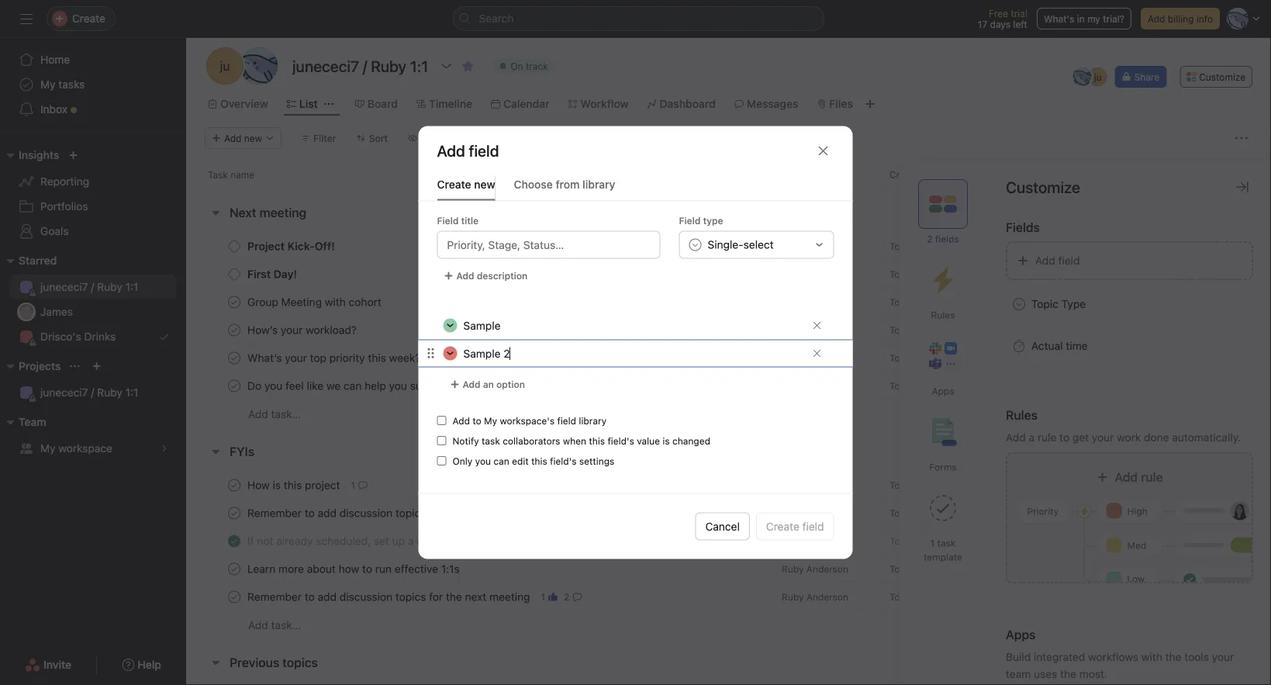 Task type: locate. For each thing, give the bounding box(es) containing it.
cancel
[[706, 520, 740, 533]]

1 junececi7 from the top
[[40, 280, 88, 293]]

only
[[453, 456, 473, 467]]

1 horizontal spatial 1
[[541, 592, 545, 602]]

customize button
[[1180, 66, 1253, 88]]

completed checkbox inside "if not already scheduled, set up a recurring 1:1 meeting in your calendar" cell
[[225, 532, 244, 550]]

ruby anderson for learn more about how to run effective 1:1s text field
[[782, 564, 849, 575]]

add up fyis button in the bottom of the page
[[248, 408, 268, 421]]

my inside my tasks link
[[40, 78, 56, 91]]

create right cancel
[[766, 520, 800, 533]]

1 type an option name field from the top
[[457, 312, 806, 339]]

0 horizontal spatial rule
[[1038, 431, 1057, 444]]

2 junececi7 from the top
[[40, 386, 88, 399]]

0 vertical spatial 2
[[927, 234, 933, 244]]

1 vertical spatial add task… row
[[186, 611, 1272, 639]]

0 vertical spatial to
[[473, 415, 482, 426]]

1 vertical spatial junececi7@gmail.com
[[1019, 508, 1115, 519]]

2 add task… button from the top
[[248, 617, 301, 634]]

0 vertical spatial collapse task list for this section image
[[209, 206, 222, 219]]

my
[[1088, 13, 1101, 24]]

1 completed image from the top
[[225, 293, 244, 312]]

choose from library
[[514, 178, 616, 190]]

today for learn more about how to run effective 1:1s cell
[[890, 564, 916, 575]]

add field
[[1036, 254, 1080, 267]]

5 completed image from the top
[[225, 532, 244, 550]]

0 vertical spatial my
[[40, 78, 56, 91]]

anderson for learn more about how to run effective 1:1s cell
[[807, 564, 849, 575]]

junececi7 / ruby 1:1 link up teams element
[[9, 380, 177, 405]]

5 completed checkbox from the top
[[225, 588, 244, 606]]

0 vertical spatial completed image
[[225, 321, 244, 339]]

field's down when
[[550, 456, 577, 467]]

0 vertical spatial completed milestone image
[[228, 240, 241, 253]]

1:1 inside starred element
[[125, 280, 138, 293]]

completed image inside "if not already scheduled, set up a recurring 1:1 meeting in your calendar" cell
[[225, 532, 244, 550]]

task… inside header next meeting tree grid
[[271, 408, 301, 421]]

1 horizontal spatial the
[[1166, 651, 1182, 663]]

3 completed checkbox from the top
[[225, 377, 244, 395]]

what's in my trial?
[[1044, 13, 1125, 24]]

workflow link
[[568, 95, 629, 112]]

collapse task list for this section image
[[209, 206, 222, 219], [209, 445, 222, 458]]

group meeting with cohort cell
[[186, 288, 684, 317]]

completed checkbox inside how's your workload? cell
[[225, 321, 244, 339]]

create new
[[437, 178, 495, 190]]

1 vertical spatial type an option name field
[[457, 340, 806, 367]]

do you feel like we can help you succeed in any manner right now? cell
[[186, 372, 684, 400]]

topics
[[283, 655, 318, 670]]

completed image
[[225, 293, 244, 312], [225, 349, 244, 367], [225, 377, 244, 395], [225, 476, 244, 495], [225, 532, 244, 550], [225, 588, 244, 606]]

1 horizontal spatial field
[[803, 520, 824, 533]]

my inside my workspace link
[[40, 442, 56, 455]]

1 completed checkbox from the top
[[225, 293, 244, 312]]

completed checkbox inside 'header fyis' tree grid
[[225, 504, 244, 523]]

task for 1
[[938, 538, 956, 549]]

3 completed checkbox from the top
[[225, 532, 244, 550]]

to left get
[[1060, 431, 1070, 444]]

1 vertical spatial 1:1
[[125, 386, 138, 399]]

completed checkbox for the group meeting with cohort text box
[[225, 293, 244, 312]]

add left an
[[463, 379, 481, 390]]

header fyis tree grid
[[186, 471, 1272, 639]]

trial
[[1011, 8, 1028, 19]]

share
[[1135, 71, 1160, 82]]

project kick-off! cell
[[186, 232, 684, 261]]

junececi7 inside starred element
[[40, 280, 88, 293]]

task up template
[[938, 538, 956, 549]]

1 button
[[348, 478, 371, 493], [538, 589, 561, 605]]

1 vertical spatial this
[[532, 456, 548, 467]]

1 vertical spatial the
[[1061, 668, 1077, 680]]

notify task collaborators when this field's value is changed
[[453, 436, 711, 446]]

1 vertical spatial rules
[[1006, 408, 1038, 422]]

0 horizontal spatial to
[[473, 415, 482, 426]]

portfolios
[[40, 200, 88, 213]]

1 vertical spatial field's
[[550, 456, 577, 467]]

from
[[556, 178, 580, 190]]

0 vertical spatial /
[[91, 280, 94, 293]]

goals link
[[9, 219, 177, 244]]

creator for first day! cell
[[775, 260, 884, 289]]

workspace
[[58, 442, 112, 455]]

completed image inside group meeting with cohort cell
[[225, 293, 244, 312]]

my
[[40, 78, 56, 91], [484, 415, 497, 426], [40, 442, 56, 455]]

the down integrated
[[1061, 668, 1077, 680]]

dashboard
[[660, 97, 716, 110]]

1 vertical spatial create
[[766, 520, 800, 533]]

1 horizontal spatial 2
[[927, 234, 933, 244]]

task… up how is this project text box
[[271, 408, 301, 421]]

apps
[[932, 386, 955, 396], [1006, 627, 1036, 642]]

0 vertical spatial junececi7@gmail.com
[[1019, 480, 1115, 491]]

free trial 17 days left
[[978, 8, 1028, 29]]

completed checkbox for what's your top priority this week? text field
[[225, 349, 244, 367]]

1 vertical spatial junececi7 / ruby 1:1 link
[[9, 380, 177, 405]]

2
[[927, 234, 933, 244], [564, 592, 570, 602]]

2 today row from the top
[[186, 288, 1272, 317]]

task up you at left bottom
[[482, 436, 500, 446]]

junececi7
[[40, 280, 88, 293], [40, 386, 88, 399]]

1 horizontal spatial task
[[938, 538, 956, 549]]

2 junececi7@gmail.com from the top
[[1019, 508, 1115, 519]]

this up settings
[[589, 436, 605, 446]]

2 for 2
[[564, 592, 570, 602]]

None text field
[[289, 52, 432, 80]]

collapse task list for this section image for how is this project cell
[[209, 445, 222, 458]]

overview link
[[208, 95, 268, 112]]

2 add task… from the top
[[248, 619, 301, 632]]

field
[[437, 215, 459, 226], [679, 215, 701, 226]]

1 vertical spatial remove option image
[[813, 349, 822, 358]]

with
[[1142, 651, 1163, 663]]

2 vertical spatial my
[[40, 442, 56, 455]]

add task… row
[[186, 400, 1272, 428], [186, 611, 1272, 639]]

Group Meeting with cohort text field
[[244, 294, 386, 310]]

add left description
[[457, 270, 474, 281]]

remember to add discussion topics for the next meeting cell up "if not already scheduled, set up a recurring 1:1 meeting in your calendar" text box
[[186, 499, 684, 528]]

add inside header next meeting tree grid
[[248, 408, 268, 421]]

1 vertical spatial add task… button
[[248, 617, 301, 634]]

3 completed image from the top
[[225, 377, 244, 395]]

messages link
[[735, 95, 799, 112]]

completed milestone image
[[228, 240, 241, 253], [228, 268, 241, 280]]

monday
[[1106, 508, 1140, 519]]

0 horizontal spatial your
[[1092, 431, 1114, 444]]

1:1 up teams element
[[125, 386, 138, 399]]

1 vertical spatial library
[[579, 415, 607, 426]]

add a rule to get your work done automatically.
[[1006, 431, 1241, 444]]

messages
[[747, 97, 799, 110]]

add task… button up fyis button in the bottom of the page
[[248, 406, 301, 423]]

1 horizontal spatial 1 button
[[538, 589, 561, 605]]

1 horizontal spatial apps
[[1006, 627, 1036, 642]]

0 vertical spatial remember to add discussion topics for the next meeting text field
[[244, 505, 535, 521]]

2 remember to add discussion topics for the next meeting cell from the top
[[186, 583, 684, 611]]

1 vertical spatial remember to add discussion topics for the next meeting cell
[[186, 583, 684, 611]]

customize down "info"
[[1200, 71, 1246, 82]]

completed image for what's your top priority this week? text field
[[225, 349, 244, 367]]

2 fields
[[927, 234, 960, 244]]

1 vertical spatial field
[[557, 415, 576, 426]]

2 inside button
[[564, 592, 570, 602]]

1 vertical spatial my
[[484, 415, 497, 426]]

starred
[[19, 254, 57, 267]]

row
[[186, 160, 1272, 189], [205, 188, 1253, 189], [186, 232, 1272, 261], [186, 316, 1272, 344], [186, 344, 1272, 372], [186, 372, 1272, 400], [186, 471, 1272, 500], [186, 499, 1272, 528], [186, 527, 1272, 556], [186, 555, 1272, 583], [186, 583, 1272, 611], [186, 682, 1272, 685]]

completed milestone image inside the project kick-off! cell
[[228, 240, 241, 253]]

0 horizontal spatial this
[[532, 456, 548, 467]]

projects button
[[0, 357, 61, 376]]

low
[[1128, 573, 1145, 584]]

/ up drisco's drinks link
[[91, 280, 94, 293]]

learn more about how to run effective 1:1s cell
[[186, 555, 684, 583]]

remember to add discussion topics for the next meeting text field up "if not already scheduled, set up a recurring 1:1 meeting in your calendar" text box
[[244, 505, 535, 521]]

remember to add discussion topics for the next meeting cell containing 1
[[186, 583, 684, 611]]

ruby anderson for what's your top priority this week? text field
[[782, 353, 849, 363]]

create for create new
[[437, 178, 471, 190]]

2 vertical spatial 1
[[541, 592, 545, 602]]

an
[[483, 379, 494, 390]]

ruby anderson for 2nd remember to add discussion topics for the next meeting 'text box' from the bottom of the 'header fyis' tree grid
[[782, 508, 849, 519]]

junececi7 / ruby 1:1 up teams element
[[40, 386, 138, 399]]

today for how's your workload? cell
[[890, 325, 916, 336]]

0 vertical spatial this
[[589, 436, 605, 446]]

the
[[1166, 651, 1182, 663], [1061, 668, 1077, 680]]

2 completed milestone image from the top
[[228, 268, 241, 280]]

today
[[890, 241, 916, 252], [890, 269, 916, 280], [890, 297, 916, 308], [890, 325, 916, 336], [890, 353, 916, 363], [890, 381, 916, 391], [890, 480, 916, 491], [1106, 480, 1132, 491], [890, 508, 916, 519], [890, 536, 916, 547], [1106, 536, 1132, 547], [890, 564, 916, 575], [890, 592, 916, 602]]

0 vertical spatial rules
[[931, 310, 955, 320]]

junececi7 up james
[[40, 280, 88, 293]]

Completed checkbox
[[225, 293, 244, 312], [225, 321, 244, 339], [225, 377, 244, 395], [225, 504, 244, 523]]

/
[[91, 280, 94, 293], [91, 386, 94, 399]]

share button
[[1115, 66, 1167, 88]]

completed checkbox for learn more about how to run effective 1:1s text field
[[225, 560, 244, 578]]

ruby anderson for 'do you feel like we can help you succeed in any manner right now?' text box
[[782, 381, 849, 391]]

today for group meeting with cohort cell
[[890, 297, 916, 308]]

2 field from the left
[[679, 215, 701, 226]]

next
[[230, 205, 256, 220]]

completed checkbox inside do you feel like we can help you succeed in any manner right now? cell
[[225, 377, 244, 395]]

library inside create new tab panel
[[579, 415, 607, 426]]

completed image inside what's your top priority this week? cell
[[225, 349, 244, 367]]

How is this project text field
[[244, 478, 345, 493]]

1 right how is this project text box
[[351, 480, 355, 491]]

0 vertical spatial your
[[1092, 431, 1114, 444]]

cancel button
[[696, 512, 750, 540]]

1:1 up drisco's drinks link
[[125, 280, 138, 293]]

Do you feel like we can help you succeed in any manner right now? text field
[[244, 378, 585, 394]]

1 vertical spatial task
[[938, 538, 956, 549]]

rule right a in the bottom of the page
[[1038, 431, 1057, 444]]

anderson for do you feel like we can help you succeed in any manner right now? cell
[[807, 381, 849, 391]]

1 horizontal spatial customize
[[1200, 71, 1246, 82]]

1 / from the top
[[91, 280, 94, 293]]

board link
[[355, 95, 398, 112]]

junececi7 / ruby 1:1 link up james
[[9, 275, 177, 299]]

ruby anderson for how's your workload? text box
[[782, 325, 849, 336]]

drisco's drinks
[[40, 330, 116, 343]]

1 vertical spatial collapse task list for this section image
[[209, 445, 222, 458]]

cell
[[1099, 288, 1207, 317]]

description
[[477, 270, 528, 281]]

next meeting button
[[230, 199, 307, 227]]

apps up "build" at the right bottom of the page
[[1006, 627, 1036, 642]]

collapse task list for this section image for the project kick-off! cell
[[209, 206, 222, 219]]

junececi7 down projects
[[40, 386, 88, 399]]

task… up previous topics button
[[271, 619, 301, 632]]

rules up a in the bottom of the page
[[1006, 408, 1038, 422]]

field inside button
[[1059, 254, 1080, 267]]

1 today row from the top
[[186, 260, 1272, 289]]

completed checkbox inside how is this project cell
[[225, 476, 244, 495]]

field up type at the top of page
[[1059, 254, 1080, 267]]

junececi7 / ruby 1:1 up james
[[40, 280, 138, 293]]

junececi7@gmail.com left high
[[1019, 508, 1115, 519]]

Project Kick-Off! text field
[[244, 239, 340, 254]]

2 horizontal spatial field
[[1059, 254, 1080, 267]]

today for "if not already scheduled, set up a recurring 1:1 meeting in your calendar" cell
[[890, 536, 916, 547]]

add task… button up previous topics button
[[248, 617, 301, 634]]

header next meeting tree grid
[[186, 232, 1272, 428]]

2 completed checkbox from the top
[[225, 321, 244, 339]]

completed milestone image down completed milestone option at the top of page
[[228, 268, 241, 280]]

this right edit
[[532, 456, 548, 467]]

integrated
[[1034, 651, 1086, 663]]

Completed checkbox
[[225, 349, 244, 367], [225, 476, 244, 495], [225, 532, 244, 550], [225, 560, 244, 578], [225, 588, 244, 606]]

type
[[1062, 298, 1086, 310]]

0 vertical spatial library
[[583, 178, 616, 190]]

add down fields
[[1036, 254, 1056, 267]]

collapse task list for this section image left fyis button in the bottom of the page
[[209, 445, 222, 458]]

2 horizontal spatial 1
[[931, 538, 935, 549]]

anderson
[[807, 241, 849, 252], [807, 325, 849, 336], [807, 353, 849, 363], [807, 381, 849, 391], [807, 508, 849, 519], [807, 536, 849, 547], [1044, 536, 1086, 547], [807, 564, 849, 575], [1044, 564, 1086, 575], [807, 592, 849, 602]]

today for do you feel like we can help you succeed in any manner right now? cell
[[890, 381, 916, 391]]

completed checkbox inside what's your top priority this week? cell
[[225, 349, 244, 367]]

0 vertical spatial junececi7 / ruby 1:1 link
[[9, 275, 177, 299]]

task inside 1 task template
[[938, 538, 956, 549]]

add an option
[[463, 379, 525, 390]]

create
[[437, 178, 471, 190], [766, 520, 800, 533]]

add up previous
[[248, 619, 268, 632]]

task inside create new tab panel
[[482, 436, 500, 446]]

field left title
[[437, 215, 459, 226]]

completed checkbox inside group meeting with cohort cell
[[225, 293, 244, 312]]

0 vertical spatial field's
[[608, 436, 635, 446]]

1 horizontal spatial this
[[589, 436, 605, 446]]

2 junececi7 / ruby 1:1 from the top
[[40, 386, 138, 399]]

library right 'from'
[[583, 178, 616, 190]]

1 vertical spatial 1
[[931, 538, 935, 549]]

inbox
[[40, 103, 68, 116]]

this
[[589, 436, 605, 446], [532, 456, 548, 467]]

remember to add discussion topics for the next meeting cell down "if not already scheduled, set up a recurring 1:1 meeting in your calendar" cell
[[186, 583, 684, 611]]

0 vertical spatial type an option name field
[[457, 312, 806, 339]]

invite
[[43, 658, 72, 671]]

field up when
[[557, 415, 576, 426]]

field's left value at the bottom of page
[[608, 436, 635, 446]]

0 vertical spatial task…
[[271, 408, 301, 421]]

0 vertical spatial customize
[[1200, 71, 1246, 82]]

add
[[1148, 13, 1166, 24], [1036, 254, 1056, 267], [457, 270, 474, 281], [463, 379, 481, 390], [248, 408, 268, 421], [453, 415, 470, 426], [1006, 431, 1026, 444], [1115, 470, 1138, 485], [248, 619, 268, 632]]

insights
[[19, 149, 59, 161]]

rules down the 2 fields
[[931, 310, 955, 320]]

1 vertical spatial 2
[[564, 592, 570, 602]]

remember to add discussion topics for the next meeting cell
[[186, 499, 684, 528], [186, 583, 684, 611]]

0 vertical spatial 1
[[351, 480, 355, 491]]

next meeting
[[230, 205, 307, 220]]

1 vertical spatial remember to add discussion topics for the next meeting text field
[[244, 589, 535, 605]]

2 junececi7 / ruby 1:1 link from the top
[[9, 380, 177, 405]]

field's for settings
[[550, 456, 577, 467]]

apps up forms
[[932, 386, 955, 396]]

1 1:1 from the top
[[125, 280, 138, 293]]

2 completed image from the top
[[225, 349, 244, 367]]

med
[[1128, 540, 1147, 551]]

completed milestone image up completed milestone checkbox
[[228, 240, 241, 253]]

1 add task… button from the top
[[248, 406, 301, 423]]

1 button inside how is this project cell
[[348, 478, 371, 493]]

0 horizontal spatial field's
[[550, 456, 577, 467]]

1 junececi7 / ruby 1:1 from the top
[[40, 280, 138, 293]]

2 collapse task list for this section image from the top
[[209, 445, 222, 458]]

0 vertical spatial 1:1
[[125, 280, 138, 293]]

completed image inside how is this project cell
[[225, 476, 244, 495]]

1 up template
[[931, 538, 935, 549]]

1 add task… from the top
[[248, 408, 301, 421]]

1
[[351, 480, 355, 491], [931, 538, 935, 549], [541, 592, 545, 602]]

completed checkbox inside learn more about how to run effective 1:1s cell
[[225, 560, 244, 578]]

create inside button
[[766, 520, 800, 533]]

remove from starred image
[[462, 60, 474, 72]]

your right get
[[1092, 431, 1114, 444]]

task
[[208, 169, 228, 180]]

1 junececi7 / ruby 1:1 link from the top
[[9, 275, 177, 299]]

0 horizontal spatial 1
[[351, 480, 355, 491]]

field left type
[[679, 215, 701, 226]]

single-
[[708, 238, 744, 251]]

1 task… from the top
[[271, 408, 301, 421]]

rule up repeats image
[[1141, 470, 1163, 485]]

1 vertical spatial junececi7 / ruby 1:1
[[40, 386, 138, 399]]

what's your top priority this week? cell
[[186, 344, 684, 372]]

today row
[[186, 260, 1272, 289], [186, 288, 1272, 317]]

library up notify task collaborators when this field's value is changed
[[579, 415, 607, 426]]

remove option image
[[813, 321, 822, 330], [813, 349, 822, 358]]

overview
[[220, 97, 268, 110]]

create left new
[[437, 178, 471, 190]]

field down creator for how is this project cell
[[803, 520, 824, 533]]

0 horizontal spatial field
[[437, 215, 459, 226]]

4 completed image from the top
[[225, 476, 244, 495]]

2 task… from the top
[[271, 619, 301, 632]]

1 collapse task list for this section image from the top
[[209, 206, 222, 219]]

completed image
[[225, 321, 244, 339], [225, 504, 244, 523], [225, 560, 244, 578]]

1 vertical spatial to
[[1060, 431, 1070, 444]]

tab list
[[419, 176, 853, 201]]

completed image inside learn more about how to run effective 1:1s cell
[[225, 560, 244, 578]]

field for field type
[[679, 215, 701, 226]]

insights element
[[0, 141, 186, 247]]

Type an option name field
[[457, 312, 806, 339], [457, 340, 806, 367]]

team
[[1006, 668, 1031, 680]]

1 vertical spatial add task…
[[248, 619, 301, 632]]

my workspace link
[[9, 436, 177, 461]]

row containing task name
[[186, 160, 1272, 189]]

files
[[830, 97, 853, 110]]

completed checkbox for 1st remember to add discussion topics for the next meeting 'text box' from the bottom
[[225, 588, 244, 606]]

1 vertical spatial completed image
[[225, 504, 244, 523]]

field for add field
[[1059, 254, 1080, 267]]

home link
[[9, 47, 177, 72]]

2 vertical spatial completed image
[[225, 560, 244, 578]]

1 task template
[[924, 538, 963, 562]]

2 1:1 from the top
[[125, 386, 138, 399]]

junececi7 inside projects element
[[40, 386, 88, 399]]

1 horizontal spatial to
[[1060, 431, 1070, 444]]

0 horizontal spatial 2
[[564, 592, 570, 602]]

junececi7@gmail.com up priority
[[1019, 480, 1115, 491]]

high
[[1128, 506, 1148, 517]]

0 horizontal spatial rules
[[931, 310, 955, 320]]

ruby inside starred element
[[97, 280, 122, 293]]

4 completed checkbox from the top
[[225, 504, 244, 523]]

0 vertical spatial add task… row
[[186, 400, 1272, 428]]

0 vertical spatial task
[[482, 436, 500, 446]]

task for notify
[[482, 436, 500, 446]]

1 vertical spatial rule
[[1141, 470, 1163, 485]]

field's
[[608, 436, 635, 446], [550, 456, 577, 467]]

the right with at bottom right
[[1166, 651, 1182, 663]]

0 vertical spatial field
[[1059, 254, 1080, 267]]

0 horizontal spatial 1 button
[[348, 478, 371, 493]]

remember to add discussion topics for the next meeting text field down learn more about how to run effective 1:1s text field
[[244, 589, 535, 605]]

0 vertical spatial remember to add discussion topics for the next meeting cell
[[186, 499, 684, 528]]

field for field title
[[437, 215, 459, 226]]

1 vertical spatial customize
[[1006, 178, 1081, 196]]

1:1 for 'junececi7 / ruby 1:1' link inside the projects element
[[125, 386, 138, 399]]

Completed milestone checkbox
[[228, 268, 241, 280]]

6 completed image from the top
[[225, 588, 244, 606]]

1 vertical spatial junececi7
[[40, 386, 88, 399]]

my down team
[[40, 442, 56, 455]]

this for edit
[[532, 456, 548, 467]]

completed image inside remember to add discussion topics for the next meeting cell
[[225, 588, 244, 606]]

2 completed image from the top
[[225, 504, 244, 523]]

0 vertical spatial junececi7 / ruby 1:1
[[40, 280, 138, 293]]

add up high
[[1115, 470, 1138, 485]]

1 vertical spatial 1 button
[[538, 589, 561, 605]]

1 horizontal spatial your
[[1212, 651, 1235, 663]]

Add to My workspace's field library checkbox
[[437, 416, 446, 425]]

my left tasks
[[40, 78, 56, 91]]

field title
[[437, 215, 479, 226]]

0 vertical spatial create
[[437, 178, 471, 190]]

0 horizontal spatial task
[[482, 436, 500, 446]]

1 remember to add discussion topics for the next meeting cell from the top
[[186, 499, 684, 528]]

1 completed milestone image from the top
[[228, 240, 241, 253]]

4 completed checkbox from the top
[[225, 560, 244, 578]]

junececi7 / ruby 1:1 inside starred element
[[40, 280, 138, 293]]

0 vertical spatial add task…
[[248, 408, 301, 421]]

2 / from the top
[[91, 386, 94, 399]]

projects
[[19, 360, 61, 372]]

how is this project cell
[[186, 471, 684, 500]]

1 completed checkbox from the top
[[225, 349, 244, 367]]

add task… up fyis button in the bottom of the page
[[248, 408, 301, 421]]

create new tab panel
[[419, 201, 853, 559]]

drinks
[[84, 330, 116, 343]]

1 vertical spatial completed milestone image
[[228, 268, 241, 280]]

0 vertical spatial 1 button
[[348, 478, 371, 493]]

what's in my trial? button
[[1037, 8, 1132, 29]]

ruby anderson for project kick-off! text box
[[782, 241, 849, 252]]

value
[[637, 436, 660, 446]]

3 completed image from the top
[[225, 560, 244, 578]]

1 vertical spatial task…
[[271, 619, 301, 632]]

1 field from the left
[[437, 215, 459, 226]]

close details image
[[1237, 181, 1249, 193]]

1 vertical spatial /
[[91, 386, 94, 399]]

1 vertical spatial your
[[1212, 651, 1235, 663]]

customize up fields
[[1006, 178, 1081, 196]]

create inside tab list
[[437, 178, 471, 190]]

2 vertical spatial field
[[803, 520, 824, 533]]

1 horizontal spatial create
[[766, 520, 800, 533]]

1 horizontal spatial field's
[[608, 436, 635, 446]]

james
[[40, 305, 73, 318]]

Remember to add discussion topics for the next meeting text field
[[244, 505, 535, 521], [244, 589, 535, 605]]

completed checkbox for "if not already scheduled, set up a recurring 1:1 meeting in your calendar" text box
[[225, 532, 244, 550]]

field inside button
[[803, 520, 824, 533]]

1 horizontal spatial field
[[679, 215, 701, 226]]

completed image inside do you feel like we can help you succeed in any manner right now? cell
[[225, 377, 244, 395]]

/ inside starred element
[[91, 280, 94, 293]]

collapse task list for this section image
[[209, 656, 222, 669]]

/ up teams element
[[91, 386, 94, 399]]

1 completed image from the top
[[225, 321, 244, 339]]

field
[[1059, 254, 1080, 267], [557, 415, 576, 426], [803, 520, 824, 533]]

to up the notify
[[473, 415, 482, 426]]

add task… inside 'header fyis' tree grid
[[248, 619, 301, 632]]

1 left the 2 button
[[541, 592, 545, 602]]

1:1 inside projects element
[[125, 386, 138, 399]]

add task… up previous topics button
[[248, 619, 301, 632]]

Notify task collaborators when this field's value is changed checkbox
[[437, 436, 446, 445]]

your right tools
[[1212, 651, 1235, 663]]

your
[[1092, 431, 1114, 444], [1212, 651, 1235, 663]]

your inside build integrated workflows with the tools your team uses the most.
[[1212, 651, 1235, 663]]

collapse task list for this section image left next
[[209, 206, 222, 219]]

my down an
[[484, 415, 497, 426]]

2 completed checkbox from the top
[[225, 476, 244, 495]]

0 horizontal spatial create
[[437, 178, 471, 190]]

completed milestone image inside first day! cell
[[228, 268, 241, 280]]



Task type: describe. For each thing, give the bounding box(es) containing it.
changed
[[673, 436, 711, 446]]

completed checkbox for how's your workload? text box
[[225, 321, 244, 339]]

info
[[1197, 13, 1213, 24]]

name
[[231, 169, 255, 180]]

fyis button
[[230, 438, 255, 466]]

add task… inside header next meeting tree grid
[[248, 408, 301, 421]]

How's your workload? text field
[[244, 322, 361, 338]]

workspace's
[[500, 415, 555, 426]]

task… inside 'header fyis' tree grid
[[271, 619, 301, 632]]

anderson for "if not already scheduled, set up a recurring 1:1 meeting in your calendar" cell
[[807, 536, 849, 547]]

days
[[990, 19, 1011, 29]]

build integrated workflows with the tools your team uses the most.
[[1006, 651, 1235, 680]]

to inside create new tab panel
[[473, 415, 482, 426]]

previous topics
[[230, 655, 318, 670]]

completed image inside how's your workload? cell
[[225, 321, 244, 339]]

today for first day! cell
[[890, 269, 916, 280]]

you
[[475, 456, 491, 467]]

customize inside customize dropdown button
[[1200, 71, 1246, 82]]

workflows
[[1089, 651, 1139, 663]]

Completed milestone checkbox
[[228, 240, 241, 253]]

my tasks link
[[9, 72, 177, 97]]

1 add task… row from the top
[[186, 400, 1272, 428]]

teams element
[[0, 408, 186, 464]]

uses
[[1034, 668, 1058, 680]]

ja
[[21, 306, 31, 317]]

my tasks
[[40, 78, 85, 91]]

2 remember to add discussion topics for the next meeting text field from the top
[[244, 589, 535, 605]]

1 horizontal spatial rules
[[1006, 408, 1038, 422]]

my for my workspace
[[40, 442, 56, 455]]

global element
[[0, 38, 186, 131]]

inbox link
[[9, 97, 177, 122]]

0 horizontal spatial the
[[1061, 668, 1077, 680]]

close this dialog image
[[817, 145, 830, 157]]

team button
[[0, 413, 46, 431]]

2 for 2 fields
[[927, 234, 933, 244]]

notify
[[453, 436, 479, 446]]

portfolios link
[[9, 194, 177, 219]]

library inside tab list
[[583, 178, 616, 190]]

topic
[[1032, 298, 1059, 310]]

select
[[744, 238, 774, 251]]

field's for value
[[608, 436, 635, 446]]

when
[[563, 436, 587, 446]]

forms
[[930, 462, 957, 472]]

ruby anderson for 1st remember to add discussion topics for the next meeting 'text box' from the bottom
[[782, 592, 849, 602]]

2 button
[[561, 589, 585, 605]]

created
[[890, 169, 925, 180]]

timeline
[[429, 97, 472, 110]]

today for the project kick-off! cell
[[890, 241, 916, 252]]

timeline link
[[417, 95, 472, 112]]

tasks
[[58, 78, 85, 91]]

junececi7 for 'junececi7 / ruby 1:1' link inside the projects element
[[40, 386, 88, 399]]

Learn more about how to run effective 1:1s text field
[[244, 561, 465, 577]]

17
[[978, 19, 988, 29]]

repeats image
[[1143, 507, 1156, 519]]

field for create field
[[803, 520, 824, 533]]

choose
[[514, 178, 553, 190]]

ruby inside projects element
[[97, 386, 122, 399]]

add right add to my workspace's field library checkbox
[[453, 415, 470, 426]]

today for what's your top priority this week? cell
[[890, 353, 916, 363]]

fields
[[936, 234, 960, 244]]

add left "billing"
[[1148, 13, 1166, 24]]

completed checkbox for 'do you feel like we can help you succeed in any manner right now?' text box
[[225, 377, 244, 395]]

create field
[[766, 520, 824, 533]]

First Day! text field
[[244, 267, 302, 282]]

add task… button inside header next meeting tree grid
[[248, 406, 301, 423]]

add inside button
[[1036, 254, 1056, 267]]

add field dialog
[[419, 126, 853, 559]]

1:1 for second 'junececi7 / ruby 1:1' link from the bottom
[[125, 280, 138, 293]]

create field button
[[756, 512, 834, 540]]

settings
[[579, 456, 615, 467]]

junececi7 / ruby 1:1 inside projects element
[[40, 386, 138, 399]]

ruby anderson for "if not already scheduled, set up a recurring 1:1 meeting in your calendar" text box
[[782, 536, 849, 547]]

2 add task… row from the top
[[186, 611, 1272, 639]]

left
[[1014, 19, 1028, 29]]

this for when
[[589, 436, 605, 446]]

drisco's drinks link
[[9, 324, 177, 349]]

add inside 'header fyis' tree grid
[[248, 619, 268, 632]]

actual time
[[1032, 339, 1088, 352]]

assignee
[[998, 169, 1038, 180]]

1 inside how is this project cell
[[351, 480, 355, 491]]

free
[[989, 8, 1009, 19]]

anderson for the project kick-off! cell
[[807, 241, 849, 252]]

starred element
[[0, 247, 186, 352]]

0 horizontal spatial customize
[[1006, 178, 1081, 196]]

only you can edit this field's settings
[[453, 456, 615, 467]]

add to my workspace's field library
[[453, 415, 607, 426]]

If not already scheduled, set up a recurring 1:1 meeting in your calendar text field
[[244, 533, 609, 549]]

get
[[1073, 431, 1089, 444]]

insights button
[[0, 146, 59, 164]]

build
[[1006, 651, 1031, 663]]

0 vertical spatial rule
[[1038, 431, 1057, 444]]

0 horizontal spatial apps
[[932, 386, 955, 396]]

meeting
[[260, 205, 307, 220]]

home
[[40, 53, 70, 66]]

1 vertical spatial apps
[[1006, 627, 1036, 642]]

template
[[924, 552, 963, 562]]

What's your top priority this week? text field
[[244, 350, 425, 366]]

reporting link
[[9, 169, 177, 194]]

how's your workload? cell
[[186, 316, 684, 344]]

goals
[[40, 225, 69, 237]]

completed image for 1st remember to add discussion topics for the next meeting 'text box' from the bottom
[[225, 588, 244, 606]]

0 horizontal spatial field
[[557, 415, 576, 426]]

completed checkbox for how is this project text box
[[225, 476, 244, 495]]

list link
[[287, 95, 318, 112]]

projects element
[[0, 352, 186, 408]]

a
[[1029, 431, 1035, 444]]

completed image for "if not already scheduled, set up a recurring 1:1 meeting in your calendar" text box
[[225, 532, 244, 550]]

team
[[19, 415, 46, 428]]

anderson for how's your workload? cell
[[807, 325, 849, 336]]

billing
[[1168, 13, 1194, 24]]

fyis
[[230, 444, 255, 459]]

1 remember to add discussion topics for the next meeting text field from the top
[[244, 505, 535, 521]]

completed image for how is this project text box
[[225, 476, 244, 495]]

Only you can edit this field's settings checkbox
[[437, 456, 446, 466]]

0 vertical spatial the
[[1166, 651, 1182, 663]]

anderson for 2nd remember to add discussion topics for the next meeting cell from the bottom of the 'header fyis' tree grid
[[807, 508, 849, 519]]

my inside create new tab panel
[[484, 415, 497, 426]]

invite button
[[15, 651, 82, 679]]

edit
[[512, 456, 529, 467]]

creator for how is this project cell
[[775, 471, 884, 500]]

anderson for remember to add discussion topics for the next meeting cell containing 1
[[807, 592, 849, 602]]

junececi7 for second 'junececi7 / ruby 1:1' link from the bottom
[[40, 280, 88, 293]]

starred button
[[0, 251, 57, 270]]

1 inside 1 task template
[[931, 538, 935, 549]]

dashboard link
[[648, 95, 716, 112]]

1 horizontal spatial rule
[[1141, 470, 1163, 485]]

completed image for the group meeting with cohort text box
[[225, 293, 244, 312]]

add left a in the bottom of the page
[[1006, 431, 1026, 444]]

search list box
[[453, 6, 825, 31]]

time
[[1066, 339, 1088, 352]]

calendar
[[503, 97, 550, 110]]

1 junececi7@gmail.com from the top
[[1019, 480, 1115, 491]]

completed milestone image for completed milestone checkbox
[[228, 268, 241, 280]]

anderson for what's your top priority this week? cell
[[807, 353, 849, 363]]

completed image for ra
[[225, 560, 244, 578]]

fields
[[1006, 220, 1040, 235]]

actual
[[1032, 339, 1063, 352]]

drisco's
[[40, 330, 81, 343]]

create for create field
[[766, 520, 800, 533]]

my workspace
[[40, 442, 112, 455]]

creator for group meeting with cohort cell
[[775, 288, 884, 317]]

1 remove option image from the top
[[813, 321, 822, 330]]

if not already scheduled, set up a recurring 1:1 meeting in your calendar cell
[[186, 527, 684, 556]]

completed milestone image for completed milestone option at the top of page
[[228, 240, 241, 253]]

search button
[[453, 6, 825, 31]]

previous
[[230, 655, 279, 670]]

junececi7 / ruby 1:1 link inside projects element
[[9, 380, 177, 405]]

tab list containing create new
[[419, 176, 853, 201]]

today for how is this project cell
[[890, 480, 916, 491]]

completed image for 'do you feel like we can help you succeed in any manner right now?' text box
[[225, 377, 244, 395]]

add field
[[437, 142, 499, 160]]

my for my tasks
[[40, 78, 56, 91]]

hide sidebar image
[[20, 12, 33, 25]]

in
[[1077, 13, 1085, 24]]

topic type
[[1032, 298, 1086, 310]]

first day! cell
[[186, 260, 684, 289]]

add rule
[[1115, 470, 1163, 485]]

/ inside projects element
[[91, 386, 94, 399]]

priority
[[1028, 506, 1059, 517]]

single-select
[[708, 238, 774, 251]]

calendar link
[[491, 95, 550, 112]]

2 type an option name field from the top
[[457, 340, 806, 367]]

2 remove option image from the top
[[813, 349, 822, 358]]

reporting
[[40, 175, 89, 188]]

Priority, Stage, Status… text field
[[437, 231, 661, 259]]

completed image for ju
[[225, 504, 244, 523]]



Task type: vqa. For each thing, say whether or not it's contained in the screenshot.
See details, My first portfolio image
no



